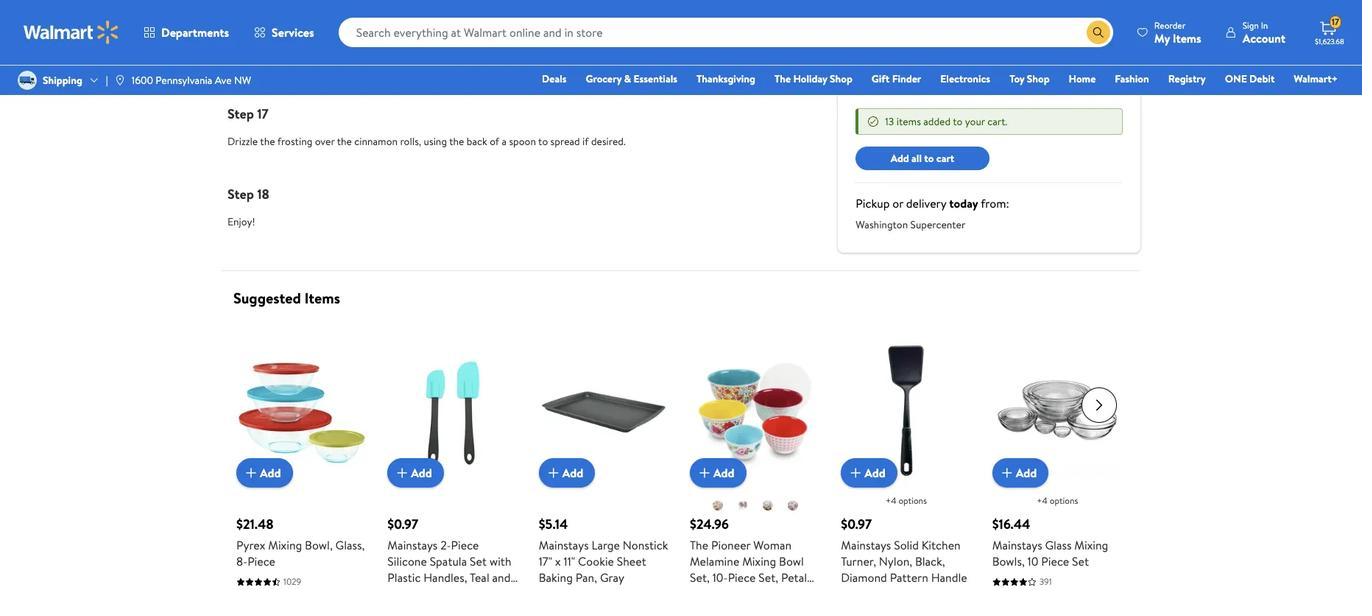 Task type: locate. For each thing, give the bounding box(es) containing it.
18
[[257, 185, 270, 203]]

add to cart image
[[394, 464, 411, 482], [999, 464, 1016, 482]]

1 add to cart image from the left
[[394, 464, 411, 482]]

$21.48
[[236, 515, 274, 534]]

0 vertical spatial 10
[[476, 54, 485, 69]]

1 +4 options from the left
[[886, 495, 927, 507]]

options up the $16.44 mainstays glass mixing bowls, 10 piece set
[[1050, 495, 1079, 507]]

the right over
[[337, 134, 352, 149]]

options up solid
[[899, 495, 927, 507]]

 image
[[114, 74, 126, 86]]

add to cart image for $24.96
[[696, 464, 714, 482]]

diamond
[[842, 570, 888, 586]]

cinnamon
[[273, 54, 316, 69], [354, 134, 398, 149]]

to right all
[[925, 151, 934, 166]]

0 vertical spatial step
[[228, 25, 254, 43]]

to
[[953, 114, 963, 129], [539, 134, 548, 149], [925, 151, 934, 166]]

2 $0.97 from the left
[[842, 515, 872, 534]]

1 mainstays from the left
[[388, 537, 438, 553]]

1 set from the left
[[470, 553, 487, 570]]

departments
[[161, 24, 229, 41]]

mixing left the bowl
[[743, 553, 777, 570]]

2 +4 from the left
[[1037, 495, 1048, 507]]

+4 options for $16.44
[[1037, 495, 1079, 507]]

1 horizontal spatial shop
[[1028, 71, 1050, 86]]

17
[[1332, 16, 1340, 28], [257, 105, 269, 123]]

ave
[[215, 73, 232, 88]]

add button for mainstays 2-piece silicone spatula set with plastic handles, teal and black
[[388, 458, 444, 488]]

1 horizontal spatial add to cart image
[[999, 464, 1016, 482]]

mainstays for $0.97 mainstays solid kitchen turner, nylon, black, diamond pattern handle
[[842, 537, 892, 553]]

piece inside $24.96 the pioneer woman melamine mixing bowl set, 10-piece set, petal party
[[728, 570, 756, 586]]

shop right holiday
[[830, 71, 853, 86]]

silicone
[[388, 553, 427, 570]]

3 add to cart image from the left
[[696, 464, 714, 482]]

mixing inside $24.96 the pioneer woman melamine mixing bowl set, 10-piece set, petal party
[[743, 553, 777, 570]]

a
[[502, 134, 507, 149]]

1 horizontal spatial items
[[1173, 30, 1202, 46]]

add button
[[236, 458, 293, 488], [388, 458, 444, 488], [539, 458, 595, 488], [690, 458, 747, 488], [842, 458, 898, 488], [993, 458, 1049, 488]]

1 vertical spatial the
[[690, 537, 709, 553]]

mainstays
[[388, 537, 438, 553], [539, 537, 589, 553], [842, 537, 892, 553], [993, 537, 1043, 553]]

kitchen
[[922, 537, 961, 553]]

mainstays down $5.14
[[539, 537, 589, 553]]

1 +4 from the left
[[886, 495, 897, 507]]

black
[[388, 586, 415, 590]]

options for $16.44
[[1050, 495, 1079, 507]]

1 horizontal spatial set
[[1073, 553, 1090, 570]]

the
[[256, 54, 271, 69], [260, 134, 275, 149], [337, 134, 352, 149], [450, 134, 464, 149]]

services button
[[242, 15, 327, 50]]

 image
[[18, 71, 37, 90]]

mixing inside '$21.48 pyrex mixing bowl, glass, 8-piece'
[[268, 537, 302, 553]]

shop
[[830, 71, 853, 86], [1028, 71, 1050, 86]]

mainstays up diamond at the bottom right of page
[[842, 537, 892, 553]]

3 add button from the left
[[539, 458, 595, 488]]

1 add to cart image from the left
[[242, 464, 260, 482]]

step 17
[[228, 105, 269, 123]]

reorder my items
[[1155, 19, 1202, 46]]

set right glass
[[1073, 553, 1090, 570]]

cinnamon left the rolls,
[[354, 134, 398, 149]]

add button for $16.44
[[993, 458, 1049, 488]]

one debit
[[1226, 71, 1275, 86]]

for
[[432, 54, 445, 69]]

1 horizontal spatial to
[[925, 151, 934, 166]]

0 horizontal spatial add to cart image
[[394, 464, 411, 482]]

the right when
[[256, 54, 271, 69]]

$0.97
[[388, 515, 419, 534], [842, 515, 872, 534]]

to left your
[[953, 114, 963, 129]]

1 options from the left
[[899, 495, 927, 507]]

items
[[897, 114, 921, 129]]

set inside the $16.44 mainstays glass mixing bowls, 10 piece set
[[1073, 553, 1090, 570]]

10-
[[713, 570, 728, 586]]

0 horizontal spatial shop
[[830, 71, 853, 86]]

4 product group from the left
[[690, 316, 821, 590]]

handle
[[932, 570, 968, 586]]

step left 16
[[228, 25, 254, 43]]

add inside button
[[891, 151, 910, 166]]

2 step from the top
[[228, 105, 254, 123]]

walmart image
[[24, 21, 119, 44]]

0 horizontal spatial $0.97
[[388, 515, 419, 534]]

enjoy!
[[228, 214, 255, 229]]

3 mainstays from the left
[[842, 537, 892, 553]]

pyrex mixing bowl, glass, 8-piece image
[[236, 346, 367, 476]]

product variant swatch image image
[[712, 500, 724, 512], [737, 500, 749, 512], [762, 500, 774, 512], [787, 500, 799, 512]]

clear search field text image
[[1070, 26, 1081, 38]]

product group
[[236, 316, 367, 590], [388, 316, 518, 590], [539, 316, 670, 590], [690, 316, 821, 590], [842, 316, 972, 590], [993, 316, 1123, 590]]

add all to cart button
[[856, 147, 990, 170]]

mainstays inside $5.14 mainstays large nonstick 17" x 11" cookie sheet baking pan, gray
[[539, 537, 589, 553]]

1 horizontal spatial mixing
[[743, 553, 777, 570]]

1 $0.97 from the left
[[388, 515, 419, 534]]

add to cart image
[[242, 464, 260, 482], [545, 464, 563, 482], [696, 464, 714, 482], [847, 464, 865, 482]]

2 product variant swatch image image from the left
[[737, 500, 749, 512]]

2 mainstays from the left
[[539, 537, 589, 553]]

plastic
[[388, 570, 421, 586]]

|
[[106, 73, 108, 88]]

the holiday shop
[[775, 71, 853, 86]]

0 horizontal spatial options
[[899, 495, 927, 507]]

+4 up the $16.44 mainstays glass mixing bowls, 10 piece set
[[1037, 495, 1048, 507]]

pioneer
[[712, 537, 751, 553]]

6 add button from the left
[[993, 458, 1049, 488]]

0 horizontal spatial cinnamon
[[273, 54, 316, 69]]

4 mainstays from the left
[[993, 537, 1043, 553]]

$21.48 pyrex mixing bowl, glass, 8-piece
[[236, 515, 365, 570]]

0 horizontal spatial the
[[690, 537, 709, 553]]

1 horizontal spatial 10
[[1028, 553, 1039, 570]]

4 add to cart image from the left
[[847, 464, 865, 482]]

2 horizontal spatial to
[[953, 114, 963, 129]]

1 horizontal spatial options
[[1050, 495, 1079, 507]]

1 vertical spatial 17
[[257, 105, 269, 123]]

1 horizontal spatial +4 options
[[1037, 495, 1079, 507]]

mainstays for $16.44 mainstays glass mixing bowls, 10 piece set
[[993, 537, 1043, 553]]

piece
[[451, 537, 479, 553], [248, 553, 276, 570], [1042, 553, 1070, 570], [728, 570, 756, 586]]

rolls
[[319, 54, 338, 69]]

$0.97 for $0.97 mainstays solid kitchen turner, nylon, black, diamond pattern handle
[[842, 515, 872, 534]]

mixing right glass
[[1075, 537, 1109, 553]]

0 vertical spatial 17
[[1332, 16, 1340, 28]]

shipping
[[43, 73, 82, 88]]

+4 options up solid
[[886, 495, 927, 507]]

1 horizontal spatial the
[[775, 71, 791, 86]]

options for $0.97
[[899, 495, 927, 507]]

home
[[1069, 71, 1096, 86]]

cinnamon down services
[[273, 54, 316, 69]]

when the cinnamon rolls are finished, let cool for about 10 minutes.
[[228, 54, 525, 69]]

add for pyrex mixing bowl, glass, 8-piece
[[260, 465, 281, 481]]

set, left "10-"
[[690, 570, 710, 586]]

mixing inside the $16.44 mainstays glass mixing bowls, 10 piece set
[[1075, 537, 1109, 553]]

mixing
[[268, 537, 302, 553], [1075, 537, 1109, 553], [743, 553, 777, 570]]

1 product group from the left
[[236, 316, 367, 590]]

2 vertical spatial step
[[228, 185, 254, 203]]

add all to cart
[[891, 151, 955, 166]]

mainstays for $5.14 mainstays large nonstick 17" x 11" cookie sheet baking pan, gray
[[539, 537, 589, 553]]

items right suggested
[[305, 288, 340, 308]]

$0.97 mainstays solid kitchen turner, nylon, black, diamond pattern handle
[[842, 515, 968, 586]]

2 set from the left
[[1073, 553, 1090, 570]]

5 add button from the left
[[842, 458, 898, 488]]

toy shop link
[[1003, 71, 1057, 87]]

10 right about
[[476, 54, 485, 69]]

8-
[[236, 553, 248, 570]]

4 product variant swatch image image from the left
[[787, 500, 799, 512]]

2 add to cart image from the left
[[999, 464, 1016, 482]]

glass,
[[336, 537, 365, 553]]

1 vertical spatial items
[[305, 288, 340, 308]]

3 step from the top
[[228, 185, 254, 203]]

0 horizontal spatial items
[[305, 288, 340, 308]]

2 +4 options from the left
[[1037, 495, 1079, 507]]

essentials
[[634, 71, 678, 86]]

step left 18
[[228, 185, 254, 203]]

$0.97 inside the $0.97 mainstays solid kitchen turner, nylon, black, diamond pattern handle
[[842, 515, 872, 534]]

delivery
[[907, 195, 947, 211]]

glass
[[1046, 537, 1072, 553]]

one debit link
[[1219, 71, 1282, 87]]

set left with
[[470, 553, 487, 570]]

add for mainstays large nonstick 17" x 11" cookie sheet baking pan, gray
[[563, 465, 584, 481]]

sign in account
[[1243, 19, 1286, 46]]

4 add button from the left
[[690, 458, 747, 488]]

product group containing $5.14
[[539, 316, 670, 590]]

6 product group from the left
[[993, 316, 1123, 590]]

0 horizontal spatial mixing
[[268, 537, 302, 553]]

1 horizontal spatial cinnamon
[[354, 134, 398, 149]]

1 horizontal spatial $0.97
[[842, 515, 872, 534]]

2 vertical spatial to
[[925, 151, 934, 166]]

over
[[315, 134, 335, 149]]

in
[[1262, 19, 1269, 31]]

thanksgiving link
[[690, 71, 762, 87]]

+4 options up the $16.44 mainstays glass mixing bowls, 10 piece set
[[1037, 495, 1079, 507]]

0 horizontal spatial +4 options
[[886, 495, 927, 507]]

add
[[891, 151, 910, 166], [260, 465, 281, 481], [411, 465, 432, 481], [563, 465, 584, 481], [714, 465, 735, 481], [865, 465, 886, 481], [1016, 465, 1037, 481]]

mainstays glass mixing bowls, 10 piece set image
[[993, 346, 1123, 476]]

0 horizontal spatial 17
[[257, 105, 269, 123]]

step up drizzle
[[228, 105, 254, 123]]

0 horizontal spatial set
[[470, 553, 487, 570]]

mainstays down $16.44
[[993, 537, 1043, 553]]

the inside $24.96 the pioneer woman melamine mixing bowl set, 10-piece set, petal party
[[690, 537, 709, 553]]

+4 up solid
[[886, 495, 897, 507]]

0 vertical spatial the
[[775, 71, 791, 86]]

Search search field
[[339, 18, 1114, 47]]

supercenter
[[911, 217, 966, 232]]

$5.14 mainstays large nonstick 17" x 11" cookie sheet baking pan, gray
[[539, 515, 668, 586]]

10 inside the $16.44 mainstays glass mixing bowls, 10 piece set
[[1028, 553, 1039, 570]]

add button for pyrex mixing bowl, glass, 8-piece
[[236, 458, 293, 488]]

1 horizontal spatial set,
[[759, 570, 779, 586]]

add to cart image for +4 options
[[999, 464, 1016, 482]]

spoon
[[509, 134, 536, 149]]

step for step 17
[[228, 105, 254, 123]]

2 horizontal spatial mixing
[[1075, 537, 1109, 553]]

mainstays left 2-
[[388, 537, 438, 553]]

10
[[476, 54, 485, 69], [1028, 553, 1039, 570]]

grocery & essentials
[[586, 71, 678, 86]]

0 vertical spatial items
[[1173, 30, 1202, 46]]

1 vertical spatial 10
[[1028, 553, 1039, 570]]

10 right bowls,
[[1028, 553, 1039, 570]]

piece inside the $16.44 mainstays glass mixing bowls, 10 piece set
[[1042, 553, 1070, 570]]

mixing left bowl,
[[268, 537, 302, 553]]

one
[[1226, 71, 1248, 86]]

add for $16.44
[[1016, 465, 1037, 481]]

2 options from the left
[[1050, 495, 1079, 507]]

2 shop from the left
[[1028, 71, 1050, 86]]

2 add button from the left
[[388, 458, 444, 488]]

to right spoon
[[539, 134, 548, 149]]

the right drizzle
[[260, 134, 275, 149]]

1 vertical spatial to
[[539, 134, 548, 149]]

step for step 16
[[228, 25, 254, 43]]

the left back at the top left of page
[[450, 134, 464, 149]]

shop right toy
[[1028, 71, 1050, 86]]

pyrex
[[236, 537, 265, 553]]

5 product group from the left
[[842, 316, 972, 590]]

gift
[[872, 71, 890, 86]]

spread
[[551, 134, 580, 149]]

piece down $21.48
[[248, 553, 276, 570]]

add for $24.96
[[714, 465, 735, 481]]

piece up teal
[[451, 537, 479, 553]]

pickup
[[856, 195, 890, 211]]

step
[[228, 25, 254, 43], [228, 105, 254, 123], [228, 185, 254, 203]]

11"
[[564, 553, 576, 570]]

$0.97 inside $0.97 mainstays 2-piece silicone spatula set with plastic handles, teal and black
[[388, 515, 419, 534]]

electronics link
[[934, 71, 998, 87]]

1 step from the top
[[228, 25, 254, 43]]

0 horizontal spatial set,
[[690, 570, 710, 586]]

mainstays 2-piece silicone spatula set with plastic handles, teal and black image
[[388, 346, 518, 476]]

0 vertical spatial cinnamon
[[273, 54, 316, 69]]

3 product group from the left
[[539, 316, 670, 590]]

the left holiday
[[775, 71, 791, 86]]

reorder
[[1155, 19, 1186, 31]]

step 18
[[228, 185, 270, 203]]

mainstays inside the $0.97 mainstays solid kitchen turner, nylon, black, diamond pattern handle
[[842, 537, 892, 553]]

mainstays inside the $16.44 mainstays glass mixing bowls, 10 piece set
[[993, 537, 1043, 553]]

added
[[924, 114, 951, 129]]

$0.97 up silicone
[[388, 515, 419, 534]]

2 add to cart image from the left
[[545, 464, 563, 482]]

0 horizontal spatial 10
[[476, 54, 485, 69]]

with
[[490, 553, 512, 570]]

$0.97 up turner,
[[842, 515, 872, 534]]

1 vertical spatial step
[[228, 105, 254, 123]]

items right my
[[1173, 30, 1202, 46]]

and
[[493, 570, 511, 586]]

17 up drizzle
[[257, 105, 269, 123]]

1 add button from the left
[[236, 458, 293, 488]]

the pioneer woman melamine mixing bowl set, 10-piece set, petal party image
[[690, 346, 821, 476]]

piece up the 391
[[1042, 553, 1070, 570]]

17 up the $1,623.68
[[1332, 16, 1340, 28]]

1 horizontal spatial +4
[[1037, 495, 1048, 507]]

1 horizontal spatial 17
[[1332, 16, 1340, 28]]

finished,
[[356, 54, 394, 69]]

17"
[[539, 553, 553, 570]]

the down the $24.96
[[690, 537, 709, 553]]

items
[[1173, 30, 1202, 46], [305, 288, 340, 308]]

mainstays inside $0.97 mainstays 2-piece silicone spatula set with plastic handles, teal and black
[[388, 537, 438, 553]]

baking
[[539, 570, 573, 586]]

$29.84
[[1084, 74, 1123, 92]]

0 horizontal spatial +4
[[886, 495, 897, 507]]

piece down the pioneer
[[728, 570, 756, 586]]

set, left petal
[[759, 570, 779, 586]]

gray
[[600, 570, 625, 586]]

cookie
[[578, 553, 614, 570]]

step for step 18
[[228, 185, 254, 203]]



Task type: vqa. For each thing, say whether or not it's contained in the screenshot.
Walmart in the dropdown button
no



Task type: describe. For each thing, give the bounding box(es) containing it.
add for $0.97
[[865, 465, 886, 481]]

of
[[490, 134, 500, 149]]

bowl
[[779, 553, 804, 570]]

2 set, from the left
[[759, 570, 779, 586]]

$0.97 for $0.97 mainstays 2-piece silicone spatula set with plastic handles, teal and black
[[388, 515, 419, 534]]

bowls,
[[993, 553, 1025, 570]]

finder
[[893, 71, 922, 86]]

sign
[[1243, 19, 1260, 31]]

next slide for suggested items list image
[[1082, 387, 1118, 423]]

estimated
[[856, 74, 915, 92]]

Walmart Site-Wide search field
[[339, 18, 1114, 47]]

today
[[950, 195, 979, 211]]

woman
[[754, 537, 792, 553]]

1600
[[132, 73, 153, 88]]

&
[[624, 71, 631, 86]]

if
[[583, 134, 589, 149]]

services
[[272, 24, 314, 41]]

using
[[424, 134, 447, 149]]

add button for $24.96
[[690, 458, 747, 488]]

3 product variant swatch image image from the left
[[762, 500, 774, 512]]

$0.97 mainstays 2-piece silicone spatula set with plastic handles, teal and black
[[388, 515, 512, 590]]

solid
[[894, 537, 919, 553]]

or
[[893, 195, 904, 211]]

the holiday shop link
[[768, 71, 860, 87]]

add for mainstays 2-piece silicone spatula set with plastic handles, teal and black
[[411, 465, 432, 481]]

account
[[1243, 30, 1286, 46]]

add to cart image for $0.97
[[394, 464, 411, 482]]

product group containing $24.96
[[690, 316, 821, 590]]

1 shop from the left
[[830, 71, 853, 86]]

1029
[[284, 576, 301, 588]]

fashion
[[1116, 71, 1150, 86]]

large
[[592, 537, 620, 553]]

add to cart image for pyrex mixing bowl, glass, 8-piece
[[242, 464, 260, 482]]

1 product variant swatch image image from the left
[[712, 500, 724, 512]]

teal
[[470, 570, 490, 586]]

melamine
[[690, 553, 740, 570]]

deals
[[542, 71, 567, 86]]

estimated total
[[856, 74, 945, 92]]

2 product group from the left
[[388, 316, 518, 590]]

minutes.
[[488, 54, 525, 69]]

toy shop
[[1010, 71, 1050, 86]]

all
[[912, 151, 922, 166]]

walmart+ link
[[1288, 71, 1345, 87]]

fashion link
[[1109, 71, 1156, 87]]

petal
[[782, 570, 807, 586]]

x
[[555, 553, 561, 570]]

total
[[917, 74, 945, 92]]

1 set, from the left
[[690, 570, 710, 586]]

391
[[1040, 576, 1052, 588]]

0 vertical spatial to
[[953, 114, 963, 129]]

pennsylvania
[[156, 73, 212, 88]]

+4 for $0.97
[[886, 495, 897, 507]]

home link
[[1063, 71, 1103, 87]]

drizzle
[[228, 134, 258, 149]]

product group containing $16.44
[[993, 316, 1123, 590]]

piece inside $0.97 mainstays 2-piece silicone spatula set with plastic handles, teal and black
[[451, 537, 479, 553]]

set inside $0.97 mainstays 2-piece silicone spatula set with plastic handles, teal and black
[[470, 553, 487, 570]]

electronics
[[941, 71, 991, 86]]

grocery
[[586, 71, 622, 86]]

spatula
[[430, 553, 467, 570]]

$24.96
[[690, 515, 729, 534]]

thanksgiving
[[697, 71, 756, 86]]

1600 pennsylvania ave nw
[[132, 73, 251, 88]]

mainstays large nonstick 17" x 11" cookie sheet baking pan, gray image
[[539, 346, 670, 476]]

$24.96 the pioneer woman melamine mixing bowl set, 10-piece set, petal party
[[690, 515, 807, 590]]

nylon,
[[879, 553, 913, 570]]

nonstick
[[623, 537, 668, 553]]

walmart+
[[1295, 71, 1339, 86]]

let
[[396, 54, 408, 69]]

gift finder
[[872, 71, 922, 86]]

sheet
[[617, 553, 647, 570]]

mainstays solid kitchen turner, nylon, black, diamond pattern handle image
[[842, 346, 972, 476]]

search icon image
[[1093, 27, 1105, 38]]

0 horizontal spatial to
[[539, 134, 548, 149]]

pan,
[[576, 570, 598, 586]]

piece inside '$21.48 pyrex mixing bowl, glass, 8-piece'
[[248, 553, 276, 570]]

debit
[[1250, 71, 1275, 86]]

to inside button
[[925, 151, 934, 166]]

cart.
[[988, 114, 1008, 129]]

black,
[[916, 553, 946, 570]]

mainstays for $0.97 mainstays 2-piece silicone spatula set with plastic handles, teal and black
[[388, 537, 438, 553]]

+4 for $16.44
[[1037, 495, 1048, 507]]

handles,
[[424, 570, 468, 586]]

departments button
[[131, 15, 242, 50]]

my
[[1155, 30, 1171, 46]]

about
[[448, 54, 473, 69]]

+4 options for $0.97
[[886, 495, 927, 507]]

add to cart image for $0.97
[[847, 464, 865, 482]]

items inside reorder my items
[[1173, 30, 1202, 46]]

are
[[340, 54, 354, 69]]

add button for $0.97
[[842, 458, 898, 488]]

toy
[[1010, 71, 1025, 86]]

drizzle the frosting over the cinnamon rolls, using the back of a spoon to spread if desired.
[[228, 134, 626, 149]]

gift finder link
[[866, 71, 928, 87]]

$5.14
[[539, 515, 568, 534]]

16
[[257, 25, 269, 43]]

13 items added to your cart.
[[886, 114, 1008, 129]]

grocery & essentials link
[[579, 71, 684, 87]]

suggested items
[[234, 288, 340, 308]]

back
[[467, 134, 488, 149]]

add to cart image for mainstays large nonstick 17" x 11" cookie sheet baking pan, gray
[[545, 464, 563, 482]]

product group containing $21.48
[[236, 316, 367, 590]]

party
[[690, 586, 718, 590]]

1 vertical spatial cinnamon
[[354, 134, 398, 149]]

$1,623.68
[[1316, 36, 1345, 46]]

add button for mainstays large nonstick 17" x 11" cookie sheet baking pan, gray
[[539, 458, 595, 488]]



